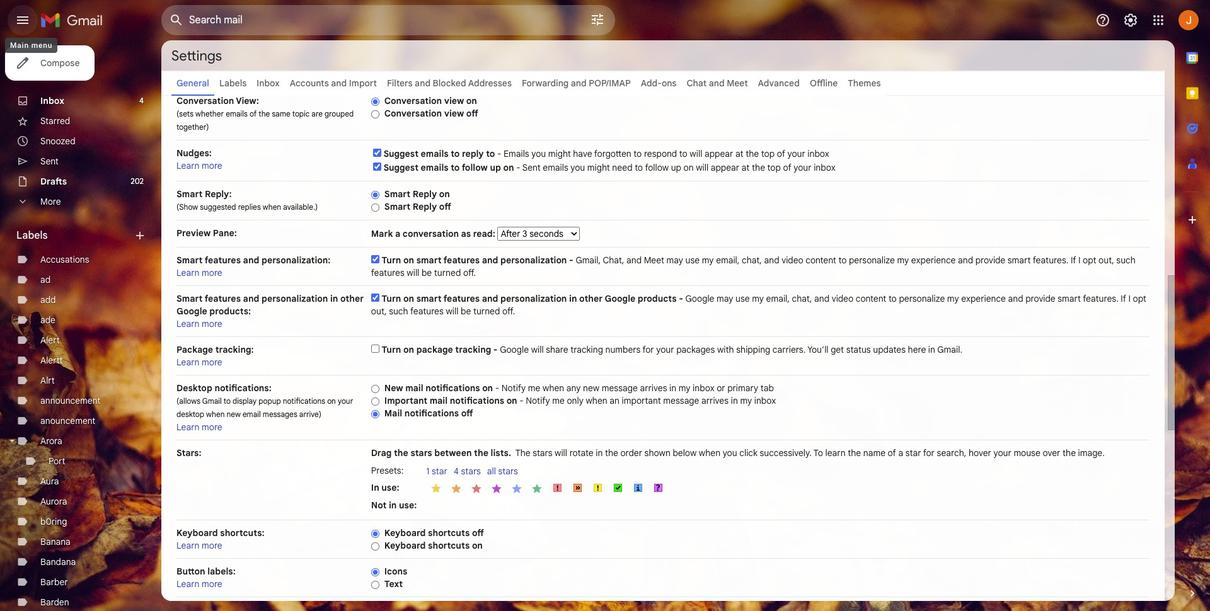 Task type: describe. For each thing, give the bounding box(es) containing it.
package tracking: learn more
[[177, 344, 254, 368]]

1 horizontal spatial a
[[899, 448, 904, 459]]

bandana link
[[40, 557, 76, 568]]

inbox for inbox link to the right
[[257, 78, 280, 89]]

menu
[[31, 41, 52, 50]]

1 vertical spatial might
[[588, 162, 610, 173]]

filters and blocked addresses
[[387, 78, 512, 89]]

emails up smart reply on
[[421, 162, 449, 173]]

0 horizontal spatial arrives
[[640, 383, 667, 394]]

barden link
[[40, 597, 69, 608]]

suggested
[[200, 202, 236, 212]]

labels for labels link
[[219, 78, 247, 89]]

opt inside google may use my email, chat, and video content to personalize my experience and provide smart features. if i opt out, such features will be turned off.
[[1133, 293, 1147, 305]]

available.)
[[283, 202, 318, 212]]

more inside smart features and personalization in other google products: learn more
[[202, 318, 222, 330]]

anouncement link
[[40, 416, 95, 427]]

to
[[814, 448, 823, 459]]

1 vertical spatial for
[[924, 448, 935, 459]]

smart for smart reply on
[[385, 189, 411, 200]]

opt inside gmail, chat, and meet may use my email, chat, and video content to personalize my experience and provide smart features. if i opt out, such features will be turned off.
[[1083, 255, 1097, 266]]

here
[[908, 344, 926, 356]]

compose
[[40, 57, 80, 69]]

learn inside smart features and personalization in other google products: learn more
[[177, 318, 200, 330]]

off for smart reply off
[[439, 201, 451, 212]]

features inside smart features and personalization: learn more
[[205, 255, 241, 266]]

aurora
[[40, 496, 67, 508]]

0 vertical spatial star
[[906, 448, 922, 459]]

off for mail notifications off
[[461, 408, 473, 419]]

offline
[[810, 78, 838, 89]]

emails left reply
[[421, 148, 449, 160]]

stars right all
[[498, 466, 518, 477]]

if inside gmail, chat, and meet may use my email, chat, and video content to personalize my experience and provide smart features. if i opt out, such features will be turned off.
[[1071, 255, 1077, 266]]

Smart Reply off radio
[[371, 203, 379, 212]]

2 horizontal spatial you
[[723, 448, 738, 459]]

conversation for conversation view: (sets whether emails of the same topic are grouped together)
[[177, 95, 234, 107]]

icons
[[385, 566, 408, 578]]

general link
[[177, 78, 209, 89]]

1 vertical spatial inbox link
[[40, 95, 64, 107]]

features inside smart features and personalization in other google products: learn more
[[205, 293, 241, 305]]

barber
[[40, 577, 68, 588]]

me for only
[[553, 395, 565, 407]]

more
[[40, 196, 61, 207]]

sent link
[[40, 156, 59, 167]]

shortcuts for on
[[428, 540, 470, 552]]

general
[[177, 78, 209, 89]]

0 vertical spatial at
[[736, 148, 744, 160]]

0 vertical spatial you
[[532, 148, 546, 160]]

learn inside keyboard shortcuts: learn more
[[177, 540, 200, 552]]

respond
[[644, 148, 677, 160]]

you'll
[[808, 344, 829, 356]]

0 horizontal spatial star
[[432, 466, 448, 477]]

successively.
[[760, 448, 812, 459]]

chat, inside google may use my email, chat, and video content to personalize my experience and provide smart features. if i opt out, such features will be turned off.
[[792, 293, 812, 305]]

experience inside google may use my email, chat, and video content to personalize my experience and provide smart features. if i opt out, such features will be turned off.
[[962, 293, 1006, 305]]

offline link
[[810, 78, 838, 89]]

alrt link
[[40, 375, 55, 387]]

conversation view off
[[385, 108, 478, 119]]

shortcuts for off
[[428, 528, 470, 539]]

drafts
[[40, 176, 67, 187]]

0 horizontal spatial message
[[602, 383, 638, 394]]

stars right the
[[533, 448, 553, 459]]

new inside the desktop notifications: (allows gmail to display popup notifications on your desktop when new email messages arrive) learn more
[[227, 410, 241, 419]]

1 horizontal spatial arrives
[[702, 395, 729, 407]]

1 vertical spatial message
[[664, 395, 700, 407]]

banana
[[40, 537, 71, 548]]

0 vertical spatial top
[[762, 148, 775, 160]]

conversation for conversation view off
[[385, 108, 442, 119]]

out, inside google may use my email, chat, and video content to personalize my experience and provide smart features. if i opt out, such features will be turned off.
[[371, 306, 387, 317]]

add
[[40, 294, 56, 306]]

features inside google may use my email, chat, and video content to personalize my experience and provide smart features. if i opt out, such features will be turned off.
[[410, 306, 444, 317]]

accounts and import link
[[290, 78, 377, 89]]

replies
[[238, 202, 261, 212]]

main menu image
[[15, 13, 30, 28]]

0 vertical spatial appear
[[705, 148, 734, 160]]

as
[[461, 228, 471, 240]]

labels:
[[208, 566, 236, 578]]

topic
[[292, 109, 310, 119]]

keyboard for keyboard shortcuts: learn more
[[177, 528, 218, 539]]

same
[[272, 109, 291, 119]]

view:
[[236, 95, 259, 107]]

image.
[[1079, 448, 1105, 459]]

3 turn from the top
[[382, 344, 401, 356]]

forwarding
[[522, 78, 569, 89]]

smart features and personalization in other google products: learn more
[[177, 293, 364, 330]]

labels navigation
[[0, 40, 161, 612]]

advanced search options image
[[585, 7, 610, 32]]

more inside nudges: learn more
[[202, 160, 222, 172]]

off for conversation view off
[[466, 108, 478, 119]]

drag the stars between the lists. the stars will rotate in the order shown below when you click successively. to learn the name of a star for search, hover your mouse over the image.
[[371, 448, 1105, 459]]

personalization:
[[262, 255, 331, 266]]

preview
[[177, 228, 211, 239]]

provide inside google may use my email, chat, and video content to personalize my experience and provide smart features. if i opt out, such features will be turned off.
[[1026, 293, 1056, 305]]

view for on
[[444, 95, 464, 107]]

ade link
[[40, 315, 55, 326]]

notify for notify me only when an important message arrives in my inbox
[[526, 395, 550, 407]]

mail
[[385, 408, 402, 419]]

1 star link
[[426, 466, 454, 479]]

personalization for turn on smart features and personalization -
[[501, 255, 567, 266]]

i inside gmail, chat, and meet may use my email, chat, and video content to personalize my experience and provide smart features. if i opt out, such features will be turned off.
[[1079, 255, 1081, 266]]

i inside google may use my email, chat, and video content to personalize my experience and provide smart features. if i opt out, such features will be turned off.
[[1129, 293, 1131, 305]]

forwarding and pop/imap
[[522, 78, 631, 89]]

learn inside the desktop notifications: (allows gmail to display popup notifications on your desktop when new email messages arrive) learn more
[[177, 422, 200, 433]]

add-ons link
[[641, 78, 677, 89]]

smart reply on
[[385, 189, 450, 200]]

numbers
[[606, 344, 641, 356]]

1 vertical spatial at
[[742, 162, 750, 173]]

2 follow from the left
[[645, 162, 669, 173]]

turn for turn on smart features and personalization in other google products -
[[382, 293, 401, 305]]

may inside google may use my email, chat, and video content to personalize my experience and provide smart features. if i opt out, such features will be turned off.
[[717, 293, 734, 305]]

gmail image
[[40, 8, 109, 33]]

google inside google may use my email, chat, and video content to personalize my experience and provide smart features. if i opt out, such features will be turned off.
[[686, 293, 715, 305]]

smart inside gmail, chat, and meet may use my email, chat, and video content to personalize my experience and provide smart features. if i opt out, such features will be turned off.
[[1008, 255, 1031, 266]]

learn inside nudges: learn more
[[177, 160, 200, 172]]

be inside google may use my email, chat, and video content to personalize my experience and provide smart features. if i opt out, such features will be turned off.
[[461, 306, 471, 317]]

desktop
[[177, 410, 204, 419]]

chat and meet link
[[687, 78, 748, 89]]

smart for smart features and personalization in other google products: learn more
[[177, 293, 203, 305]]

all stars link
[[487, 466, 524, 479]]

in
[[371, 482, 379, 493]]

important
[[385, 395, 428, 407]]

in right not
[[389, 500, 397, 511]]

forwarding and pop/imap link
[[522, 78, 631, 89]]

keyboard shortcuts off
[[385, 528, 484, 539]]

button
[[177, 566, 205, 578]]

snoozed link
[[40, 136, 75, 147]]

1 star 4 stars all stars
[[426, 466, 518, 477]]

your inside the desktop notifications: (allows gmail to display popup notifications on your desktop when new email messages arrive) learn more
[[338, 397, 353, 406]]

learn more link for smart features and personalization in other google products:
[[177, 318, 222, 330]]

learn inside smart features and personalization: learn more
[[177, 267, 200, 279]]

stars up 1
[[411, 448, 432, 459]]

when left any
[[543, 383, 565, 394]]

features. inside gmail, chat, and meet may use my email, chat, and video content to personalize my experience and provide smart features. if i opt out, such features will be turned off.
[[1033, 255, 1069, 266]]

email, inside gmail, chat, and meet may use my email, chat, and video content to personalize my experience and provide smart features. if i opt out, such features will be turned off.
[[716, 255, 740, 266]]

addresses
[[468, 78, 512, 89]]

to inside the desktop notifications: (allows gmail to display popup notifications on your desktop when new email messages arrive) learn more
[[224, 397, 231, 406]]

0 vertical spatial for
[[643, 344, 654, 356]]

to inside gmail, chat, and meet may use my email, chat, and video content to personalize my experience and provide smart features. if i opt out, such features will be turned off.
[[839, 255, 847, 266]]

ad
[[40, 274, 50, 286]]

search mail image
[[165, 9, 188, 32]]

1 horizontal spatial 4
[[454, 466, 459, 477]]

in right the here
[[929, 344, 936, 356]]

0 horizontal spatial a
[[395, 228, 401, 240]]

smart for smart reply off
[[385, 201, 411, 212]]

learn more link for smart features and personalization:
[[177, 267, 222, 279]]

0 vertical spatial use:
[[382, 482, 400, 493]]

themes link
[[848, 78, 881, 89]]

package
[[177, 344, 213, 356]]

import
[[349, 78, 377, 89]]

mark a conversation as read:
[[371, 228, 498, 240]]

meet inside gmail, chat, and meet may use my email, chat, and video content to personalize my experience and provide smart features. if i opt out, such features will be turned off.
[[644, 255, 665, 266]]

blocked
[[433, 78, 466, 89]]

keyboard for keyboard shortcuts off
[[385, 528, 426, 539]]

2 other from the left
[[580, 293, 603, 305]]

Text radio
[[371, 581, 379, 590]]

together)
[[177, 122, 209, 132]]

learn more link for nudges:
[[177, 160, 222, 172]]

hover
[[969, 448, 992, 459]]

0 horizontal spatial might
[[548, 148, 571, 160]]

accounts and import
[[290, 78, 377, 89]]

forgotten
[[594, 148, 632, 160]]

on inside the desktop notifications: (allows gmail to display popup notifications on your desktop when new email messages arrive) learn more
[[327, 397, 336, 406]]

inbox for inbox link to the bottom
[[40, 95, 64, 107]]

2 up from the left
[[671, 162, 682, 173]]

Conversation view on radio
[[371, 97, 379, 106]]

Smart Reply on radio
[[371, 190, 379, 200]]

shortcuts:
[[220, 528, 265, 539]]

smart for smart reply: (show suggested replies when available.)
[[177, 189, 203, 200]]

keyboard shortcuts on
[[385, 540, 483, 552]]

packages
[[677, 344, 715, 356]]

alert link
[[40, 335, 60, 346]]

get
[[831, 344, 844, 356]]

in inside smart features and personalization in other google products: learn more
[[330, 293, 338, 305]]

in use:
[[371, 482, 400, 493]]

snoozed
[[40, 136, 75, 147]]

view for off
[[444, 108, 464, 119]]

lists.
[[491, 448, 511, 459]]

1 vertical spatial use:
[[399, 500, 417, 511]]

when right below
[[699, 448, 721, 459]]

more inside button labels: learn more
[[202, 579, 222, 590]]

add-
[[641, 78, 662, 89]]

desktop notifications: (allows gmail to display popup notifications on your desktop when new email messages arrive) learn more
[[177, 383, 353, 433]]

in down turn on package tracking - google will share tracking numbers for your packages with shipping carriers. you'll get status updates here in gmail.
[[670, 383, 677, 394]]

google left products
[[605, 293, 636, 305]]

alertt link
[[40, 355, 63, 366]]

settings
[[172, 47, 222, 64]]

port link
[[49, 456, 65, 467]]

learn
[[826, 448, 846, 459]]

below
[[673, 448, 697, 459]]

stars left all
[[461, 466, 481, 477]]

suggest for suggest emails to reply to - emails you might have forgotten to respond to will appear at the top of your inbox
[[384, 148, 419, 160]]

Icons radio
[[371, 568, 379, 577]]

personalize inside gmail, chat, and meet may use my email, chat, and video content to personalize my experience and provide smart features. if i opt out, such features will be turned off.
[[849, 255, 895, 266]]

chat and meet
[[687, 78, 748, 89]]

drag
[[371, 448, 392, 459]]

are
[[312, 109, 323, 119]]

video inside gmail, chat, and meet may use my email, chat, and video content to personalize my experience and provide smart features. if i opt out, such features will be turned off.
[[782, 255, 804, 266]]



Task type: vqa. For each thing, say whether or not it's contained in the screenshot.
(sets
yes



Task type: locate. For each thing, give the bounding box(es) containing it.
be down conversation
[[422, 267, 432, 279]]

arrive)
[[299, 410, 322, 419]]

google left the 'share'
[[500, 344, 529, 356]]

and
[[331, 78, 347, 89], [415, 78, 431, 89], [571, 78, 587, 89], [709, 78, 725, 89], [243, 255, 259, 266], [482, 255, 498, 266], [627, 255, 642, 266], [765, 255, 780, 266], [958, 255, 974, 266], [243, 293, 259, 305], [482, 293, 498, 305], [815, 293, 830, 305], [1009, 293, 1024, 305]]

emails inside conversation view: (sets whether emails of the same topic are grouped together)
[[226, 109, 248, 119]]

the
[[516, 448, 531, 459]]

not in use:
[[371, 500, 417, 511]]

6 learn from the top
[[177, 540, 200, 552]]

4 learn from the top
[[177, 357, 200, 368]]

conversation for conversation view on
[[385, 95, 442, 107]]

0 horizontal spatial meet
[[644, 255, 665, 266]]

features up package
[[410, 306, 444, 317]]

1 horizontal spatial content
[[856, 293, 887, 305]]

you down have
[[571, 162, 585, 173]]

share
[[546, 344, 568, 356]]

0 vertical spatial such
[[1117, 255, 1136, 266]]

out, inside gmail, chat, and meet may use my email, chat, and video content to personalize my experience and provide smart features. if i opt out, such features will be turned off.
[[1099, 255, 1115, 266]]

1 vertical spatial personalize
[[899, 293, 945, 305]]

learn more link down 'desktop'
[[177, 422, 222, 433]]

view
[[444, 95, 464, 107], [444, 108, 464, 119]]

need
[[612, 162, 633, 173]]

suggest emails to reply to - emails you might have forgotten to respond to will appear at the top of your inbox
[[384, 148, 830, 160]]

conversation inside conversation view: (sets whether emails of the same topic are grouped together)
[[177, 95, 234, 107]]

0 horizontal spatial for
[[643, 344, 654, 356]]

turned inside google may use my email, chat, and video content to personalize my experience and provide smart features. if i opt out, such features will be turned off.
[[473, 306, 500, 317]]

support image
[[1096, 13, 1111, 28]]

1 vertical spatial notify
[[526, 395, 550, 407]]

emails down view:
[[226, 109, 248, 119]]

turned
[[434, 267, 461, 279], [473, 306, 500, 317]]

off up keyboard shortcuts on
[[472, 528, 484, 539]]

1 horizontal spatial inbox link
[[257, 78, 280, 89]]

1 vertical spatial email,
[[766, 293, 790, 305]]

1 vertical spatial labels
[[16, 230, 48, 242]]

0 vertical spatial labels
[[219, 78, 247, 89]]

reply
[[462, 148, 484, 160]]

1 horizontal spatial use
[[736, 293, 750, 305]]

features down turn on smart features and personalization -
[[444, 293, 480, 305]]

1 view from the top
[[444, 95, 464, 107]]

4 more from the top
[[202, 357, 222, 368]]

2 learn from the top
[[177, 267, 200, 279]]

0 vertical spatial me
[[528, 383, 541, 394]]

notify left only
[[526, 395, 550, 407]]

when left an
[[586, 395, 608, 407]]

1 vertical spatial content
[[856, 293, 887, 305]]

1 shortcuts from the top
[[428, 528, 470, 539]]

1 vertical spatial provide
[[1026, 293, 1056, 305]]

features down "pane:"
[[205, 255, 241, 266]]

might down suggest emails to reply to - emails you might have forgotten to respond to will appear at the top of your inbox
[[588, 162, 610, 173]]

turn on package tracking - google will share tracking numbers for your packages with shipping carriers. you'll get status updates here in gmail.
[[382, 344, 963, 356]]

0 horizontal spatial may
[[667, 255, 684, 266]]

1 horizontal spatial email,
[[766, 293, 790, 305]]

google right products
[[686, 293, 715, 305]]

shortcuts
[[428, 528, 470, 539], [428, 540, 470, 552]]

1 vertical spatial new
[[227, 410, 241, 419]]

202
[[131, 177, 144, 186]]

sent inside labels navigation
[[40, 156, 59, 167]]

name
[[864, 448, 886, 459]]

0 vertical spatial chat,
[[742, 255, 762, 266]]

suggest for suggest emails to follow up on - sent emails you might need to follow up on will appear at the top of your inbox
[[384, 162, 419, 173]]

keyboard right keyboard shortcuts off option
[[385, 528, 426, 539]]

follow down respond
[[645, 162, 669, 173]]

more down nudges:
[[202, 160, 222, 172]]

package
[[417, 344, 453, 356]]

mouse
[[1014, 448, 1041, 459]]

0 horizontal spatial content
[[806, 255, 837, 266]]

2 reply from the top
[[413, 201, 437, 212]]

0 horizontal spatial tracking
[[455, 344, 491, 356]]

mail notifications off
[[385, 408, 473, 419]]

smart inside smart features and personalization: learn more
[[177, 255, 203, 266]]

Keyboard shortcuts off radio
[[371, 530, 379, 539]]

0 horizontal spatial such
[[389, 306, 408, 317]]

labels down more
[[16, 230, 48, 242]]

turned down turn on smart features and personalization -
[[434, 267, 461, 279]]

more up labels:
[[202, 540, 222, 552]]

be inside gmail, chat, and meet may use my email, chat, and video content to personalize my experience and provide smart features. if i opt out, such features will be turned off.
[[422, 267, 432, 279]]

smart up (show
[[177, 189, 203, 200]]

turn
[[382, 255, 401, 266], [382, 293, 401, 305], [382, 344, 401, 356]]

0 horizontal spatial off.
[[463, 267, 476, 279]]

1 horizontal spatial labels
[[219, 78, 247, 89]]

when right the replies at the left of page
[[263, 202, 281, 212]]

video up google may use my email, chat, and video content to personalize my experience and provide smart features. if i opt out, such features will be turned off.
[[782, 255, 804, 266]]

1 horizontal spatial if
[[1121, 293, 1127, 305]]

more inside "package tracking: learn more"
[[202, 357, 222, 368]]

0 vertical spatial personalize
[[849, 255, 895, 266]]

meet right chat
[[727, 78, 748, 89]]

1 horizontal spatial features.
[[1083, 293, 1119, 305]]

pane:
[[213, 228, 237, 239]]

0 vertical spatial mail
[[406, 383, 424, 394]]

me
[[528, 383, 541, 394], [553, 395, 565, 407]]

labels up view:
[[219, 78, 247, 89]]

may down gmail, chat, and meet may use my email, chat, and video content to personalize my experience and provide smart features. if i opt out, such features will be turned off.
[[717, 293, 734, 305]]

more inside smart features and personalization: learn more
[[202, 267, 222, 279]]

learn inside "package tracking: learn more"
[[177, 357, 200, 368]]

2 shortcuts from the top
[[428, 540, 470, 552]]

1 horizontal spatial personalize
[[899, 293, 945, 305]]

learn more link down nudges:
[[177, 160, 222, 172]]

smart inside smart features and personalization in other google products: learn more
[[177, 293, 203, 305]]

reply down smart reply on
[[413, 201, 437, 212]]

chat, inside gmail, chat, and meet may use my email, chat, and video content to personalize my experience and provide smart features. if i opt out, such features will be turned off.
[[742, 255, 762, 266]]

features.
[[1033, 255, 1069, 266], [1083, 293, 1119, 305]]

b0ring link
[[40, 516, 67, 528]]

inbox inside labels navigation
[[40, 95, 64, 107]]

1 vertical spatial 4
[[454, 466, 459, 477]]

more down package
[[202, 357, 222, 368]]

0 vertical spatial turned
[[434, 267, 461, 279]]

notify left any
[[502, 383, 526, 394]]

anouncement
[[40, 416, 95, 427]]

use inside google may use my email, chat, and video content to personalize my experience and provide smart features. if i opt out, such features will be turned off.
[[736, 293, 750, 305]]

experience inside gmail, chat, and meet may use my email, chat, and video content to personalize my experience and provide smart features. if i opt out, such features will be turned off.
[[912, 255, 956, 266]]

mail for new
[[406, 383, 424, 394]]

1 horizontal spatial message
[[664, 395, 700, 407]]

more down 'preview pane:'
[[202, 267, 222, 279]]

display
[[233, 397, 257, 406]]

settings image
[[1124, 13, 1139, 28]]

themes
[[848, 78, 881, 89]]

0 vertical spatial inbox link
[[257, 78, 280, 89]]

turn for turn on smart features and personalization -
[[382, 255, 401, 266]]

5 learn more link from the top
[[177, 422, 222, 433]]

keyboard up 'icons'
[[385, 540, 426, 552]]

video up get
[[832, 293, 854, 305]]

when down gmail
[[206, 410, 225, 419]]

5 learn from the top
[[177, 422, 200, 433]]

more inside the desktop notifications: (allows gmail to display popup notifications on your desktop when new email messages arrive) learn more
[[202, 422, 222, 433]]

0 horizontal spatial 4
[[139, 96, 144, 105]]

will inside google may use my email, chat, and video content to personalize my experience and provide smart features. if i opt out, such features will be turned off.
[[446, 306, 459, 317]]

view down 'blocked'
[[444, 95, 464, 107]]

notifications inside the desktop notifications: (allows gmail to display popup notifications on your desktop when new email messages arrive) learn more
[[283, 397, 325, 406]]

sent up drafts link at the top left of the page
[[40, 156, 59, 167]]

6 more from the top
[[202, 540, 222, 552]]

1 vertical spatial appear
[[711, 162, 740, 173]]

grouped
[[325, 109, 354, 119]]

in down gmail,
[[569, 293, 577, 305]]

and inside smart features and personalization in other google products: learn more
[[243, 293, 259, 305]]

0 horizontal spatial inbox
[[40, 95, 64, 107]]

reply for on
[[413, 189, 437, 200]]

use: right in
[[382, 482, 400, 493]]

advanced
[[758, 78, 800, 89]]

email, down gmail, chat, and meet may use my email, chat, and video content to personalize my experience and provide smart features. if i opt out, such features will be turned off.
[[766, 293, 790, 305]]

a right name on the right of page
[[899, 448, 904, 459]]

smart inside smart reply: (show suggested replies when available.)
[[177, 189, 203, 200]]

gmail
[[202, 397, 222, 406]]

conversation up "whether"
[[177, 95, 234, 107]]

aura
[[40, 476, 59, 487]]

between
[[435, 448, 472, 459]]

0 vertical spatial content
[[806, 255, 837, 266]]

New mail notifications on radio
[[371, 385, 379, 394]]

and inside smart features and personalization: learn more
[[243, 255, 259, 266]]

keyboard for keyboard shortcuts on
[[385, 540, 426, 552]]

learn down 'desktop'
[[177, 422, 200, 433]]

sent down emails
[[523, 162, 541, 173]]

0 vertical spatial might
[[548, 148, 571, 160]]

conversation up the conversation view off on the left of the page
[[385, 95, 442, 107]]

1 horizontal spatial follow
[[645, 162, 669, 173]]

aura link
[[40, 476, 59, 487]]

use:
[[382, 482, 400, 493], [399, 500, 417, 511]]

at
[[736, 148, 744, 160], [742, 162, 750, 173]]

arrives up important
[[640, 383, 667, 394]]

me left any
[[528, 383, 541, 394]]

1 horizontal spatial out,
[[1099, 255, 1115, 266]]

personalization up turn on smart features and personalization in other google products - on the top of page
[[501, 255, 567, 266]]

1 vertical spatial chat,
[[792, 293, 812, 305]]

button labels: learn more
[[177, 566, 236, 590]]

0 vertical spatial arrives
[[640, 383, 667, 394]]

learn inside button labels: learn more
[[177, 579, 200, 590]]

Important mail notifications on radio
[[371, 397, 379, 407]]

when inside the desktop notifications: (allows gmail to display popup notifications on your desktop when new email messages arrive) learn more
[[206, 410, 225, 419]]

reply up smart reply off
[[413, 189, 437, 200]]

meet up products
[[644, 255, 665, 266]]

0 vertical spatial message
[[602, 383, 638, 394]]

keyboard inside keyboard shortcuts: learn more
[[177, 528, 218, 539]]

in right rotate
[[596, 448, 603, 459]]

not
[[371, 500, 387, 511]]

1 horizontal spatial opt
[[1133, 293, 1147, 305]]

1 turn from the top
[[382, 255, 401, 266]]

labels inside navigation
[[16, 230, 48, 242]]

meet
[[727, 78, 748, 89], [644, 255, 665, 266]]

more button
[[0, 192, 151, 212]]

labels heading
[[16, 230, 134, 242]]

7 learn from the top
[[177, 579, 200, 590]]

inbox up view:
[[257, 78, 280, 89]]

message right important
[[664, 395, 700, 407]]

0 horizontal spatial inbox link
[[40, 95, 64, 107]]

learn down package
[[177, 357, 200, 368]]

0 vertical spatial suggest
[[384, 148, 419, 160]]

2 suggest from the top
[[384, 162, 419, 173]]

mail for important
[[430, 395, 448, 407]]

tab
[[761, 383, 774, 394]]

over
[[1043, 448, 1061, 459]]

read:
[[473, 228, 496, 240]]

2 tracking from the left
[[571, 344, 603, 356]]

more down 'desktop'
[[202, 422, 222, 433]]

0 horizontal spatial i
[[1079, 255, 1081, 266]]

6 learn more link from the top
[[177, 540, 222, 552]]

in down personalization:
[[330, 293, 338, 305]]

1 vertical spatial top
[[768, 162, 781, 173]]

1 learn from the top
[[177, 160, 200, 172]]

0 vertical spatial out,
[[1099, 255, 1115, 266]]

keyboard up button
[[177, 528, 218, 539]]

barden
[[40, 597, 69, 608]]

Search mail text field
[[189, 14, 555, 26]]

1 up from the left
[[490, 162, 501, 173]]

learn more link down preview on the top left
[[177, 267, 222, 279]]

turned down turn on smart features and personalization in other google products - on the top of page
[[473, 306, 500, 317]]

notify for notify me when any new message arrives in my inbox or primary tab
[[502, 383, 526, 394]]

learn more link for package tracking:
[[177, 357, 222, 368]]

content inside gmail, chat, and meet may use my email, chat, and video content to personalize my experience and provide smart features. if i opt out, such features will be turned off.
[[806, 255, 837, 266]]

Mail notifications off radio
[[371, 410, 379, 419]]

0 vertical spatial off.
[[463, 267, 476, 279]]

4 inside labels navigation
[[139, 96, 144, 105]]

labels for labels heading
[[16, 230, 48, 242]]

0 vertical spatial meet
[[727, 78, 748, 89]]

1 follow from the left
[[462, 162, 488, 173]]

ons
[[662, 78, 677, 89]]

1 vertical spatial you
[[571, 162, 585, 173]]

content inside google may use my email, chat, and video content to personalize my experience and provide smart features. if i opt out, such features will be turned off.
[[856, 293, 887, 305]]

of
[[250, 109, 257, 119], [777, 148, 786, 160], [783, 162, 792, 173], [888, 448, 897, 459]]

video inside google may use my email, chat, and video content to personalize my experience and provide smart features. if i opt out, such features will be turned off.
[[832, 293, 854, 305]]

click
[[740, 448, 758, 459]]

1 vertical spatial video
[[832, 293, 854, 305]]

0 horizontal spatial if
[[1071, 255, 1077, 266]]

7 more from the top
[[202, 579, 222, 590]]

1 suggest from the top
[[384, 148, 419, 160]]

inbox link up starred link on the top left of the page
[[40, 95, 64, 107]]

me left only
[[553, 395, 565, 407]]

accounts
[[290, 78, 329, 89]]

features down mark
[[371, 267, 405, 279]]

any
[[567, 383, 581, 394]]

alertt
[[40, 355, 63, 366]]

off. down turn on smart features and personalization -
[[463, 267, 476, 279]]

message up an
[[602, 383, 638, 394]]

reply for off
[[413, 201, 437, 212]]

tab list
[[1175, 40, 1211, 566]]

-
[[497, 148, 502, 160], [517, 162, 521, 173], [569, 255, 574, 266], [679, 293, 683, 305], [494, 344, 498, 356], [495, 383, 500, 394], [520, 395, 524, 407]]

3 learn from the top
[[177, 318, 200, 330]]

such inside google may use my email, chat, and video content to personalize my experience and provide smart features. if i opt out, such features will be turned off.
[[389, 306, 408, 317]]

2 view from the top
[[444, 108, 464, 119]]

advanced link
[[758, 78, 800, 89]]

0 horizontal spatial be
[[422, 267, 432, 279]]

learn more link for button labels:
[[177, 579, 222, 590]]

text
[[385, 579, 403, 590]]

aurora link
[[40, 496, 67, 508]]

0 vertical spatial reply
[[413, 189, 437, 200]]

0 horizontal spatial personalize
[[849, 255, 895, 266]]

email, inside google may use my email, chat, and video content to personalize my experience and provide smart features. if i opt out, such features will be turned off.
[[766, 293, 790, 305]]

0 horizontal spatial use
[[686, 255, 700, 266]]

b0ring
[[40, 516, 67, 528]]

off down addresses
[[466, 108, 478, 119]]

tracking right the 'share'
[[571, 344, 603, 356]]

inbox up starred link on the top left of the page
[[40, 95, 64, 107]]

the inside conversation view: (sets whether emails of the same topic are grouped together)
[[259, 109, 270, 119]]

1 tracking from the left
[[455, 344, 491, 356]]

None search field
[[161, 5, 615, 35]]

personalization inside smart features and personalization in other google products: learn more
[[262, 293, 328, 305]]

1 horizontal spatial be
[[461, 306, 471, 317]]

1 vertical spatial features.
[[1083, 293, 1119, 305]]

1 other from the left
[[340, 293, 364, 305]]

1 horizontal spatial me
[[553, 395, 565, 407]]

may up products
[[667, 255, 684, 266]]

0 horizontal spatial me
[[528, 383, 541, 394]]

arrives
[[640, 383, 667, 394], [702, 395, 729, 407]]

with
[[718, 344, 734, 356]]

1 horizontal spatial sent
[[523, 162, 541, 173]]

1 horizontal spatial you
[[571, 162, 585, 173]]

2 learn more link from the top
[[177, 267, 222, 279]]

learn down button
[[177, 579, 200, 590]]

0 vertical spatial opt
[[1083, 255, 1097, 266]]

your
[[788, 148, 806, 160], [794, 162, 812, 173], [657, 344, 674, 356], [338, 397, 353, 406], [994, 448, 1012, 459]]

2 turn from the top
[[382, 293, 401, 305]]

Conversation view off radio
[[371, 110, 379, 119]]

learn down preview on the top left
[[177, 267, 200, 279]]

conversation down conversation view on
[[385, 108, 442, 119]]

emails
[[226, 109, 248, 119], [421, 148, 449, 160], [421, 162, 449, 173], [543, 162, 569, 173]]

7 learn more link from the top
[[177, 579, 222, 590]]

5 more from the top
[[202, 422, 222, 433]]

learn more link for keyboard shortcuts:
[[177, 540, 222, 552]]

other
[[340, 293, 364, 305], [580, 293, 603, 305]]

1 reply from the top
[[413, 189, 437, 200]]

1 vertical spatial i
[[1129, 293, 1131, 305]]

add-ons
[[641, 78, 677, 89]]

1 horizontal spatial such
[[1117, 255, 1136, 266]]

0 vertical spatial be
[[422, 267, 432, 279]]

a right mark
[[395, 228, 401, 240]]

off. inside gmail, chat, and meet may use my email, chat, and video content to personalize my experience and provide smart features. if i opt out, such features will be turned off.
[[463, 267, 476, 279]]

1 vertical spatial a
[[899, 448, 904, 459]]

1 horizontal spatial i
[[1129, 293, 1131, 305]]

1 horizontal spatial new
[[583, 383, 600, 394]]

smart right smart reply on radio
[[385, 189, 411, 200]]

1 horizontal spatial turned
[[473, 306, 500, 317]]

notifications:
[[215, 383, 272, 394]]

more inside keyboard shortcuts: learn more
[[202, 540, 222, 552]]

conversation view: (sets whether emails of the same topic are grouped together)
[[177, 95, 354, 132]]

learn
[[177, 160, 200, 172], [177, 267, 200, 279], [177, 318, 200, 330], [177, 357, 200, 368], [177, 422, 200, 433], [177, 540, 200, 552], [177, 579, 200, 590]]

4 learn more link from the top
[[177, 357, 222, 368]]

banana link
[[40, 537, 71, 548]]

turned inside gmail, chat, and meet may use my email, chat, and video content to personalize my experience and provide smart features. if i opt out, such features will be turned off.
[[434, 267, 461, 279]]

whether
[[196, 109, 224, 119]]

me for when
[[528, 383, 541, 394]]

google inside smart features and personalization in other google products: learn more
[[177, 306, 207, 317]]

0 vertical spatial if
[[1071, 255, 1077, 266]]

may inside gmail, chat, and meet may use my email, chat, and video content to personalize my experience and provide smart features. if i opt out, such features will be turned off.
[[667, 255, 684, 266]]

1 vertical spatial suggest
[[384, 162, 419, 173]]

filters and blocked addresses link
[[387, 78, 512, 89]]

when inside smart reply: (show suggested replies when available.)
[[263, 202, 281, 212]]

chat, up google may use my email, chat, and video content to personalize my experience and provide smart features. if i opt out, such features will be turned off.
[[742, 255, 762, 266]]

might
[[548, 148, 571, 160], [588, 162, 610, 173]]

2 more from the top
[[202, 267, 222, 279]]

smart inside google may use my email, chat, and video content to personalize my experience and provide smart features. if i opt out, such features will be turned off.
[[1058, 293, 1081, 305]]

gmail, chat, and meet may use my email, chat, and video content to personalize my experience and provide smart features. if i opt out, such features will be turned off.
[[371, 255, 1136, 279]]

0 vertical spatial turn
[[382, 255, 401, 266]]

3 more from the top
[[202, 318, 222, 330]]

1 horizontal spatial meet
[[727, 78, 748, 89]]

in down primary
[[731, 395, 738, 407]]

None checkbox
[[373, 149, 381, 157], [373, 163, 381, 171], [371, 294, 379, 302], [371, 345, 379, 353], [373, 149, 381, 157], [373, 163, 381, 171], [371, 294, 379, 302], [371, 345, 379, 353]]

provide inside gmail, chat, and meet may use my email, chat, and video content to personalize my experience and provide smart features. if i opt out, such features will be turned off.
[[976, 255, 1006, 266]]

1 vertical spatial be
[[461, 306, 471, 317]]

features
[[205, 255, 241, 266], [444, 255, 480, 266], [371, 267, 405, 279], [205, 293, 241, 305], [444, 293, 480, 305], [410, 306, 444, 317]]

view down conversation view on
[[444, 108, 464, 119]]

0 vertical spatial notify
[[502, 383, 526, 394]]

3 learn more link from the top
[[177, 318, 222, 330]]

for left the search,
[[924, 448, 935, 459]]

tracking right package
[[455, 344, 491, 356]]

features inside gmail, chat, and meet may use my email, chat, and video content to personalize my experience and provide smart features. if i opt out, such features will be turned off.
[[371, 267, 405, 279]]

star right 1
[[432, 466, 448, 477]]

learn more link down button
[[177, 579, 222, 590]]

learn up button
[[177, 540, 200, 552]]

personalization for turn on smart features and personalization in other google products -
[[501, 293, 567, 305]]

such inside gmail, chat, and meet may use my email, chat, and video content to personalize my experience and provide smart features. if i opt out, such features will be turned off.
[[1117, 255, 1136, 266]]

you right emails
[[532, 148, 546, 160]]

off for keyboard shortcuts off
[[472, 528, 484, 539]]

1 vertical spatial off.
[[503, 306, 515, 317]]

features. inside google may use my email, chat, and video content to personalize my experience and provide smart features. if i opt out, such features will be turned off.
[[1083, 293, 1119, 305]]

might left have
[[548, 148, 571, 160]]

0 vertical spatial may
[[667, 255, 684, 266]]

1 horizontal spatial mail
[[430, 395, 448, 407]]

turn on smart features and personalization -
[[382, 255, 576, 266]]

tracking:
[[215, 344, 254, 356]]

0 horizontal spatial mail
[[406, 383, 424, 394]]

turn on smart features and personalization in other google products -
[[382, 293, 686, 305]]

smart for smart features and personalization: learn more
[[177, 255, 203, 266]]

1 horizontal spatial other
[[580, 293, 603, 305]]

1 horizontal spatial experience
[[962, 293, 1006, 305]]

learn up package
[[177, 318, 200, 330]]

personalization up the 'share'
[[501, 293, 567, 305]]

off. inside google may use my email, chat, and video content to personalize my experience and provide smart features. if i opt out, such features will be turned off.
[[503, 306, 515, 317]]

email, up google may use my email, chat, and video content to personalize my experience and provide smart features. if i opt out, such features will be turned off.
[[716, 255, 740, 266]]

to inside google may use my email, chat, and video content to personalize my experience and provide smart features. if i opt out, such features will be turned off.
[[889, 293, 897, 305]]

0 horizontal spatial sent
[[40, 156, 59, 167]]

google left products:
[[177, 306, 207, 317]]

1 learn more link from the top
[[177, 160, 222, 172]]

announcement
[[40, 395, 100, 407]]

1 more from the top
[[202, 160, 222, 172]]

carriers.
[[773, 344, 806, 356]]

0 horizontal spatial chat,
[[742, 255, 762, 266]]

0 vertical spatial 4
[[139, 96, 144, 105]]

personalization down personalization:
[[262, 293, 328, 305]]

use inside gmail, chat, and meet may use my email, chat, and video content to personalize my experience and provide smart features. if i opt out, such features will be turned off.
[[686, 255, 700, 266]]

if inside google may use my email, chat, and video content to personalize my experience and provide smart features. if i opt out, such features will be turned off.
[[1121, 293, 1127, 305]]

other inside smart features and personalization in other google products: learn more
[[340, 293, 364, 305]]

will inside gmail, chat, and meet may use my email, chat, and video content to personalize my experience and provide smart features. if i opt out, such features will be turned off.
[[407, 267, 420, 279]]

of inside conversation view: (sets whether emails of the same topic are grouped together)
[[250, 109, 257, 119]]

mail
[[406, 383, 424, 394], [430, 395, 448, 407]]

shown
[[645, 448, 671, 459]]

shortcuts up keyboard shortcuts on
[[428, 528, 470, 539]]

more down labels:
[[202, 579, 222, 590]]

Keyboard shortcuts on radio
[[371, 542, 379, 552]]

None checkbox
[[371, 255, 379, 264]]

emails down suggest emails to reply to - emails you might have forgotten to respond to will appear at the top of your inbox
[[543, 162, 569, 173]]

learn more link up button
[[177, 540, 222, 552]]

1 vertical spatial experience
[[962, 293, 1006, 305]]

you
[[532, 148, 546, 160], [571, 162, 585, 173], [723, 448, 738, 459]]

filters
[[387, 78, 413, 89]]

personalize inside google may use my email, chat, and video content to personalize my experience and provide smart features. if i opt out, such features will be turned off.
[[899, 293, 945, 305]]

0 vertical spatial experience
[[912, 255, 956, 266]]

features down as
[[444, 255, 480, 266]]

features up products:
[[205, 293, 241, 305]]



